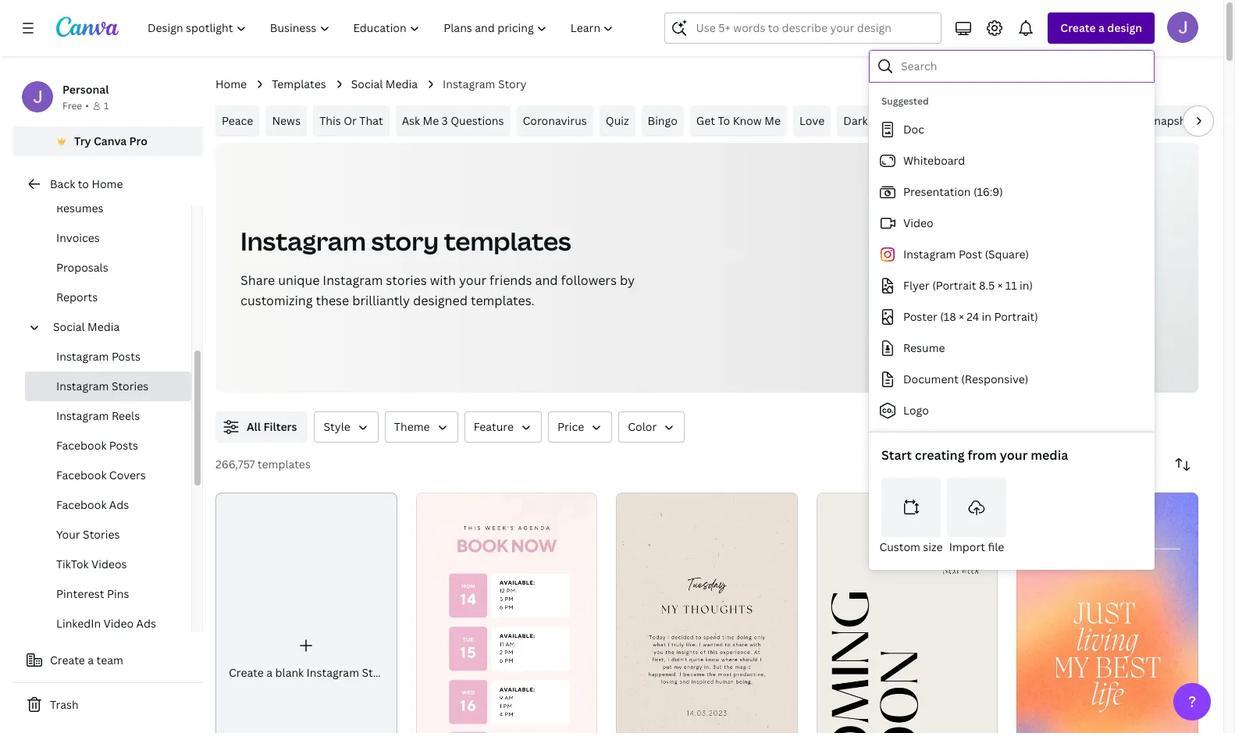 Task type: locate. For each thing, give the bounding box(es) containing it.
stories up reels
[[112, 379, 149, 394]]

media up ask
[[386, 77, 418, 91]]

covers
[[109, 468, 146, 483]]

create inside create a blank instagram story element
[[229, 665, 264, 680]]

None search field
[[665, 12, 942, 44]]

0 horizontal spatial ads
[[109, 498, 129, 512]]

instagram inside share unique instagram stories with your friends and followers by customizing these brilliantly designed templates.
[[323, 272, 383, 289]]

jacob simon image
[[1168, 12, 1199, 43]]

1 vertical spatial search search field
[[901, 52, 1144, 81]]

instagram story templates image
[[866, 143, 1199, 393], [962, 176, 1094, 413]]

0 horizontal spatial social media link
[[47, 312, 182, 342]]

trash
[[50, 698, 79, 712]]

whiteboard link
[[869, 145, 1149, 177]]

theme
[[394, 419, 430, 434]]

media
[[386, 77, 418, 91], [88, 319, 120, 334]]

0 horizontal spatial templates
[[258, 457, 311, 472]]

1 horizontal spatial a
[[267, 665, 273, 680]]

import file
[[950, 540, 1005, 555]]

1 horizontal spatial video
[[904, 216, 934, 230]]

social media link up that
[[351, 76, 418, 93]]

design
[[1108, 20, 1143, 35]]

video link
[[869, 208, 1149, 239]]

posts down reels
[[109, 438, 138, 453]]

2 horizontal spatial a
[[1099, 20, 1105, 35]]

(16:9)
[[974, 184, 1004, 199]]

invoices
[[56, 230, 100, 245]]

by
[[620, 272, 635, 289]]

stories for your stories
[[83, 527, 120, 542]]

Sort by button
[[1168, 449, 1199, 480]]

instagram for instagram stories
[[56, 379, 109, 394]]

instagram post (square) link
[[869, 239, 1149, 270]]

1 horizontal spatial social media link
[[351, 76, 418, 93]]

create a team
[[50, 653, 123, 668]]

create left design
[[1061, 20, 1096, 35]]

share unique instagram stories with your friends and followers by customizing these brilliantly designed templates.
[[241, 272, 635, 309]]

invoices link
[[25, 223, 191, 253]]

posts
[[112, 349, 141, 364], [109, 438, 138, 453]]

presentation (16:9)
[[904, 184, 1004, 199]]

a left blank
[[267, 665, 273, 680]]

instagram post (square)
[[904, 247, 1030, 262]]

stories
[[112, 379, 149, 394], [83, 527, 120, 542]]

filters
[[264, 419, 297, 434]]

instagram for instagram posts
[[56, 349, 109, 364]]

a inside "dropdown button"
[[1099, 20, 1105, 35]]

instagram for instagram story
[[443, 77, 496, 91]]

in)
[[1020, 278, 1033, 293]]

0 horizontal spatial social
[[53, 319, 85, 334]]

2 facebook from the top
[[56, 468, 107, 483]]

video down presentation
[[904, 216, 934, 230]]

1 vertical spatial ads
[[136, 616, 156, 631]]

facebook up your stories
[[56, 498, 107, 512]]

media
[[1031, 447, 1069, 464]]

resume link
[[869, 333, 1149, 364]]

stories down facebook ads link
[[83, 527, 120, 542]]

social media down reports
[[53, 319, 120, 334]]

posts up instagram stories
[[112, 349, 141, 364]]

× left the 11
[[998, 278, 1003, 293]]

templates down "filters"
[[258, 457, 311, 472]]

logo link
[[869, 395, 1149, 426]]

0 horizontal spatial home
[[92, 177, 123, 191]]

home up 'peace'
[[216, 77, 247, 91]]

these
[[316, 292, 349, 309]]

0 horizontal spatial social media
[[53, 319, 120, 334]]

•
[[85, 99, 89, 112]]

3
[[442, 113, 448, 128]]

whiteboard
[[904, 153, 966, 168]]

all
[[247, 419, 261, 434]]

templates.
[[471, 292, 535, 309]]

1 vertical spatial social
[[53, 319, 85, 334]]

peace
[[222, 113, 253, 128]]

0 vertical spatial facebook
[[56, 438, 107, 453]]

videos
[[91, 557, 127, 572]]

0 horizontal spatial story
[[362, 665, 391, 680]]

0 vertical spatial stories
[[112, 379, 149, 394]]

× left 24 at the top of page
[[959, 309, 964, 324]]

0 horizontal spatial media
[[88, 319, 120, 334]]

ask me 3 questions link
[[396, 105, 510, 137]]

story
[[498, 77, 527, 91], [362, 665, 391, 680]]

create down linkedin
[[50, 653, 85, 668]]

facebook ads
[[56, 498, 129, 512]]

facebook posts
[[56, 438, 138, 453]]

social media link up instagram posts
[[47, 312, 182, 342]]

1 vertical spatial media
[[88, 319, 120, 334]]

facebook
[[56, 438, 107, 453], [56, 468, 107, 483], [56, 498, 107, 512]]

video
[[904, 216, 934, 230], [104, 616, 134, 631]]

linkedin
[[56, 616, 101, 631]]

instagram reels link
[[25, 401, 191, 431]]

0 horizontal spatial a
[[88, 653, 94, 668]]

pins
[[107, 587, 129, 601]]

coronavirus
[[523, 113, 587, 128]]

0 vertical spatial posts
[[112, 349, 141, 364]]

style
[[324, 419, 351, 434]]

create inside "create a team" button
[[50, 653, 85, 668]]

a left team
[[88, 653, 94, 668]]

video down pins
[[104, 616, 134, 631]]

designed
[[413, 292, 468, 309]]

friends
[[490, 272, 532, 289]]

templates
[[444, 224, 571, 258], [258, 457, 311, 472]]

1 me from the left
[[423, 113, 439, 128]]

1 vertical spatial story
[[362, 665, 391, 680]]

0 vertical spatial social media link
[[351, 76, 418, 93]]

1 horizontal spatial home
[[216, 77, 247, 91]]

social down reports
[[53, 319, 85, 334]]

1 horizontal spatial social
[[351, 77, 383, 91]]

0 horizontal spatial video
[[104, 616, 134, 631]]

this or that
[[320, 113, 383, 128]]

create a design
[[1061, 20, 1143, 35]]

0 horizontal spatial create
[[50, 653, 85, 668]]

create inside create a design "dropdown button"
[[1061, 20, 1096, 35]]

resumes link
[[25, 194, 191, 223]]

1 vertical spatial stories
[[83, 527, 120, 542]]

facebook up facebook ads
[[56, 468, 107, 483]]

1 horizontal spatial media
[[386, 77, 418, 91]]

instagram up unique
[[241, 224, 366, 258]]

1 vertical spatial facebook
[[56, 468, 107, 483]]

(portrait
[[933, 278, 977, 293]]

0 vertical spatial story
[[498, 77, 527, 91]]

creating
[[915, 447, 965, 464]]

0 vertical spatial ads
[[109, 498, 129, 512]]

0 vertical spatial video
[[904, 216, 934, 230]]

2 vertical spatial facebook
[[56, 498, 107, 512]]

facebook for facebook covers
[[56, 468, 107, 483]]

dark modern
[[844, 113, 912, 128]]

portrait)
[[995, 309, 1039, 324]]

me left "3"
[[423, 113, 439, 128]]

1 horizontal spatial your
[[1000, 447, 1028, 464]]

home right to
[[92, 177, 123, 191]]

1 vertical spatial social media
[[53, 319, 120, 334]]

video inside linkedin video ads link
[[104, 616, 134, 631]]

trash link
[[12, 690, 203, 721]]

create for create a design
[[1061, 20, 1096, 35]]

color
[[628, 419, 657, 434]]

0 vertical spatial your
[[459, 272, 487, 289]]

try canva pro
[[74, 134, 148, 148]]

1 vertical spatial video
[[104, 616, 134, 631]]

create a blank instagram story element
[[216, 493, 397, 733]]

a left design
[[1099, 20, 1105, 35]]

to
[[78, 177, 89, 191]]

ads down pinterest pins link
[[136, 616, 156, 631]]

templates up the friends
[[444, 224, 571, 258]]

instagram up facebook posts
[[56, 409, 109, 423]]

templates
[[272, 77, 326, 91]]

0 horizontal spatial me
[[423, 113, 439, 128]]

0 vertical spatial search search field
[[696, 13, 932, 43]]

document (responsive)
[[904, 372, 1029, 387]]

reels
[[112, 409, 140, 423]]

1 horizontal spatial create
[[229, 665, 264, 680]]

instagram up flyer at the right top of page
[[904, 247, 956, 262]]

free
[[62, 99, 82, 112]]

1 vertical spatial home
[[92, 177, 123, 191]]

flyer
[[904, 278, 930, 293]]

Search search field
[[696, 13, 932, 43], [901, 52, 1144, 81]]

social up that
[[351, 77, 383, 91]]

11
[[1006, 278, 1017, 293]]

instagram up these on the top of page
[[323, 272, 383, 289]]

video inside video link
[[904, 216, 934, 230]]

social media up that
[[351, 77, 418, 91]]

facebook down instagram reels
[[56, 438, 107, 453]]

bingo link
[[642, 105, 684, 137]]

create left blank
[[229, 665, 264, 680]]

a
[[1099, 20, 1105, 35], [88, 653, 94, 668], [267, 665, 273, 680]]

instagram up instagram reels
[[56, 379, 109, 394]]

try canva pro button
[[12, 127, 203, 156]]

your right with
[[459, 272, 487, 289]]

ads down covers
[[109, 498, 129, 512]]

0 vertical spatial templates
[[444, 224, 571, 258]]

1 vertical spatial posts
[[109, 438, 138, 453]]

1 facebook from the top
[[56, 438, 107, 453]]

3 facebook from the top
[[56, 498, 107, 512]]

pro
[[129, 134, 148, 148]]

me right know
[[765, 113, 781, 128]]

instagram up instagram stories
[[56, 349, 109, 364]]

media down reports link
[[88, 319, 120, 334]]

0 vertical spatial social media
[[351, 77, 418, 91]]

document
[[904, 372, 959, 387]]

0 horizontal spatial your
[[459, 272, 487, 289]]

1 vertical spatial templates
[[258, 457, 311, 472]]

0 vertical spatial ×
[[998, 278, 1003, 293]]

2 horizontal spatial create
[[1061, 20, 1096, 35]]

a inside button
[[88, 653, 94, 668]]

(responsive)
[[962, 372, 1029, 387]]

instagram up questions
[[443, 77, 496, 91]]

1 horizontal spatial me
[[765, 113, 781, 128]]

0 horizontal spatial ×
[[959, 309, 964, 324]]

1 vertical spatial social media link
[[47, 312, 182, 342]]

or
[[344, 113, 357, 128]]

presentation (16:9) link
[[869, 177, 1149, 208]]

266,757
[[216, 457, 255, 472]]

tiktok videos
[[56, 557, 127, 572]]

0 vertical spatial home
[[216, 77, 247, 91]]

love link
[[794, 105, 831, 137]]

linkedin video ads
[[56, 616, 156, 631]]

pinterest
[[56, 587, 104, 601]]

facebook posts link
[[25, 431, 191, 461]]

coronavirus link
[[517, 105, 593, 137]]

posts for facebook posts
[[109, 438, 138, 453]]

doc
[[904, 122, 925, 137]]

customizing
[[241, 292, 313, 309]]

your right from
[[1000, 447, 1028, 464]]



Task type: describe. For each thing, give the bounding box(es) containing it.
pinterest pins
[[56, 587, 129, 601]]

back
[[50, 177, 75, 191]]

stories for instagram stories
[[112, 379, 149, 394]]

linkedin video ads link
[[25, 609, 191, 639]]

poster (18 × 24 in portrait)
[[904, 309, 1039, 324]]

know
[[733, 113, 762, 128]]

instagram posts
[[56, 349, 141, 364]]

suggested
[[882, 95, 929, 108]]

price button
[[548, 412, 613, 443]]

instagram story templates
[[241, 224, 571, 258]]

all filters button
[[216, 412, 308, 443]]

pink minimalist book now availability nail salon instagram story image
[[416, 493, 598, 733]]

1 horizontal spatial ×
[[998, 278, 1003, 293]]

color button
[[619, 412, 685, 443]]

followers
[[561, 272, 617, 289]]

create for create a blank instagram story
[[229, 665, 264, 680]]

2 me from the left
[[765, 113, 781, 128]]

instagram right blank
[[307, 665, 359, 680]]

try
[[74, 134, 91, 148]]

share
[[241, 272, 275, 289]]

doc link
[[869, 114, 1149, 145]]

1 vertical spatial your
[[1000, 447, 1028, 464]]

1 horizontal spatial templates
[[444, 224, 571, 258]]

file
[[988, 540, 1005, 555]]

orange pink textured gradient motivational quote instagram story image
[[1017, 493, 1199, 733]]

1 horizontal spatial social media
[[351, 77, 418, 91]]

poster (18 × 24 in portrait) link
[[869, 302, 1149, 333]]

facebook for facebook ads
[[56, 498, 107, 512]]

create a design button
[[1049, 12, 1155, 44]]

proposals
[[56, 260, 108, 275]]

back to home
[[50, 177, 123, 191]]

team
[[96, 653, 123, 668]]

your inside share unique instagram stories with your friends and followers by customizing these brilliantly designed templates.
[[459, 272, 487, 289]]

0 vertical spatial media
[[386, 77, 418, 91]]

reports link
[[25, 283, 191, 312]]

get to know me link
[[690, 105, 787, 137]]

back to home link
[[12, 169, 203, 200]]

instagram posts link
[[25, 342, 191, 372]]

a for team
[[88, 653, 94, 668]]

import
[[950, 540, 986, 555]]

logo
[[904, 403, 929, 418]]

in
[[982, 309, 992, 324]]

a for blank
[[267, 665, 273, 680]]

document (responsive) link
[[869, 364, 1149, 395]]

size
[[924, 540, 943, 555]]

8.5
[[979, 278, 995, 293]]

story
[[371, 224, 439, 258]]

love
[[800, 113, 825, 128]]

quiz
[[606, 113, 629, 128]]

that
[[360, 113, 383, 128]]

feature button
[[464, 412, 542, 443]]

your
[[56, 527, 80, 542]]

0 vertical spatial social
[[351, 77, 383, 91]]

ask
[[402, 113, 420, 128]]

1 horizontal spatial ads
[[136, 616, 156, 631]]

this
[[320, 113, 341, 128]]

proposals link
[[25, 253, 191, 283]]

top level navigation element
[[137, 12, 628, 44]]

poster
[[904, 309, 938, 324]]

create for create a team
[[50, 653, 85, 668]]

flyer (portrait 8.5 × 11 in)
[[904, 278, 1033, 293]]

reports
[[56, 290, 98, 305]]

free •
[[62, 99, 89, 112]]

create a team button
[[12, 645, 203, 676]]

start creating from your media
[[882, 447, 1069, 464]]

blank
[[275, 665, 304, 680]]

feature
[[474, 419, 514, 434]]

tiktok
[[56, 557, 89, 572]]

instagram for instagram story templates
[[241, 224, 366, 258]]

theme button
[[385, 412, 458, 443]]

ask me 3 questions
[[402, 113, 504, 128]]

dark modern link
[[838, 105, 918, 137]]

266,757 templates
[[216, 457, 311, 472]]

instagram story
[[443, 77, 527, 91]]

bingo
[[648, 113, 678, 128]]

story inside create a blank instagram story element
[[362, 665, 391, 680]]

posts for instagram posts
[[112, 349, 141, 364]]

neutral beige simple minimalist plain text block instagram story image
[[616, 493, 798, 733]]

your stories link
[[25, 520, 191, 550]]

your stories
[[56, 527, 120, 542]]

1 vertical spatial ×
[[959, 309, 964, 324]]

beige minimalistic modern coming soon launch instagram story image
[[817, 493, 999, 733]]

snapshots
[[1148, 113, 1204, 128]]

1
[[104, 99, 109, 112]]

facebook for facebook posts
[[56, 438, 107, 453]]

a for design
[[1099, 20, 1105, 35]]

instagram for instagram reels
[[56, 409, 109, 423]]

quiz link
[[600, 105, 635, 137]]

get to know me
[[697, 113, 781, 128]]

1 horizontal spatial story
[[498, 77, 527, 91]]

instagram for instagram post (square)
[[904, 247, 956, 262]]

custom
[[880, 540, 921, 555]]

dark
[[844, 113, 868, 128]]

instagram stories
[[56, 379, 149, 394]]

templates link
[[272, 76, 326, 93]]

resumes
[[56, 201, 103, 216]]

news
[[272, 113, 301, 128]]

facebook ads link
[[25, 491, 191, 520]]

pinterest pins link
[[25, 580, 191, 609]]

flyer (portrait 8.5 × 11 in) link
[[869, 270, 1149, 302]]



Task type: vqa. For each thing, say whether or not it's contained in the screenshot.
AI within Turn Your Text Into Photorealistic Ai Images
no



